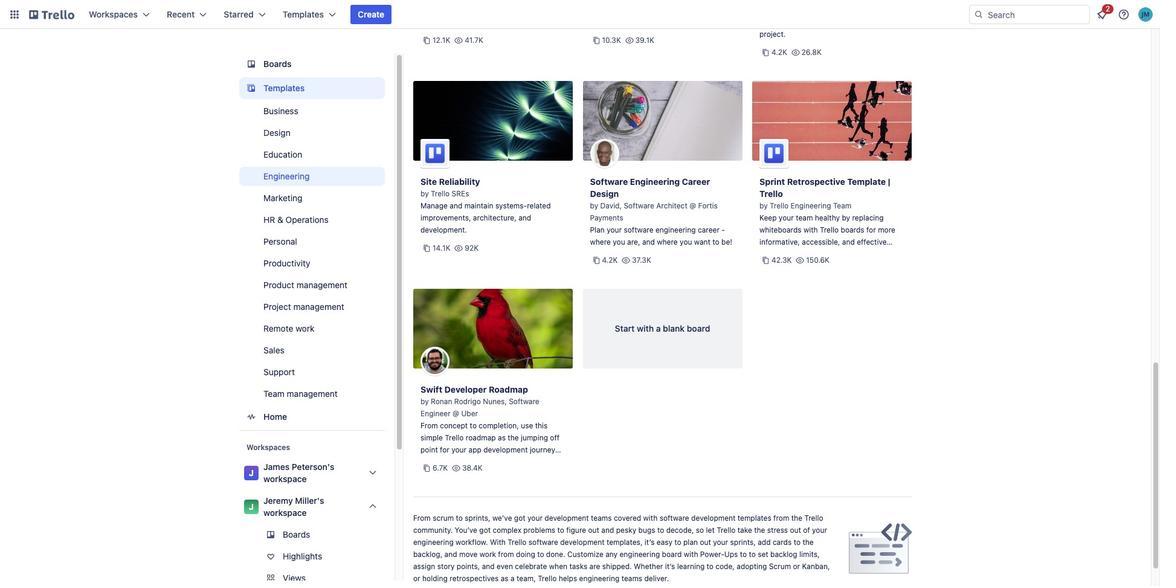 Task type: locate. For each thing, give the bounding box(es) containing it.
community.
[[413, 526, 453, 535]]

a inside "button"
[[656, 323, 661, 334]]

0 horizontal spatial workspaces
[[89, 9, 138, 19]]

0 horizontal spatial teams
[[591, 514, 612, 523]]

work down project management at the bottom of the page
[[296, 323, 314, 334]]

and down boards
[[842, 237, 855, 247]]

0 vertical spatial for
[[872, 5, 881, 15]]

0 vertical spatial tasks
[[815, 5, 833, 15]]

1 workspace from the top
[[263, 474, 307, 484]]

by
[[421, 189, 429, 198], [590, 201, 598, 210], [760, 201, 768, 210], [842, 213, 850, 222], [421, 397, 429, 406]]

trello down "concept" on the left bottom
[[445, 433, 464, 442]]

design inside software engineering career design by david, software architect @ fortis payments plan your software engineering career - where you are, and where you want to be!
[[590, 189, 619, 199]]

and left even
[[482, 562, 495, 571]]

development up let on the right bottom
[[691, 514, 736, 523]]

1 horizontal spatial where
[[657, 237, 678, 247]]

retrospectives.
[[779, 250, 830, 259]]

4.2k
[[772, 48, 787, 57], [602, 256, 618, 265]]

roadmap
[[466, 433, 496, 442]]

out right figure
[[588, 526, 599, 535]]

1 horizontal spatial you
[[680, 237, 692, 247]]

where
[[590, 237, 611, 247], [657, 237, 678, 247]]

1 vertical spatial @
[[453, 409, 459, 418]]

holding
[[422, 574, 448, 583]]

1 vertical spatial teams
[[622, 574, 642, 583]]

you've
[[455, 526, 477, 535]]

from up simple
[[421, 421, 438, 430]]

trello down healthy
[[820, 225, 839, 234]]

team
[[796, 213, 813, 222], [760, 250, 777, 259]]

templates right starred popup button
[[283, 9, 324, 19]]

software up david,
[[590, 176, 628, 187]]

team inside team management link
[[263, 389, 285, 399]]

by inside site reliability by trello sres manage and maintain systems-related improvements, architecture, and development.
[[421, 189, 429, 198]]

trello engineering team image
[[760, 139, 789, 168]]

boards for home
[[263, 59, 292, 69]]

management for project management
[[293, 302, 344, 312]]

team management link
[[239, 384, 385, 404]]

starred
[[224, 9, 254, 19]]

1 j from the top
[[249, 468, 254, 478]]

for
[[872, 5, 881, 15], [867, 225, 876, 234], [440, 445, 449, 454]]

Search field
[[984, 5, 1090, 24]]

the down completion,
[[508, 433, 519, 442]]

systems-
[[495, 201, 527, 210]]

back to home image
[[29, 5, 74, 24]]

even
[[497, 562, 513, 571]]

team down support
[[263, 389, 285, 399]]

1 vertical spatial boards
[[283, 529, 310, 540]]

engineering up whether
[[620, 550, 660, 559]]

0 horizontal spatial team
[[263, 389, 285, 399]]

power-
[[700, 550, 724, 559]]

software down initial
[[805, 18, 836, 27]]

and right are,
[[642, 237, 655, 247]]

your down payments
[[607, 225, 622, 234]]

41.7k
[[465, 36, 483, 45]]

0 horizontal spatial tasks
[[569, 562, 587, 571]]

workspace down james
[[263, 474, 307, 484]]

ronan
[[431, 397, 452, 406]]

1 vertical spatial or
[[413, 574, 420, 583]]

6.7k
[[433, 463, 448, 473]]

teams left 'covered' at the bottom of page
[[591, 514, 612, 523]]

j for james
[[249, 468, 254, 478]]

fortis
[[698, 201, 718, 210]]

boards for views
[[283, 529, 310, 540]]

support
[[263, 367, 295, 377]]

1 vertical spatial design
[[590, 189, 619, 199]]

2 horizontal spatial a
[[799, 18, 803, 27]]

your up apple's
[[452, 445, 467, 454]]

team left healthy
[[796, 213, 813, 222]]

2 workspace from the top
[[263, 508, 307, 518]]

workspace inside james peterson's workspace
[[263, 474, 307, 484]]

you left want on the right top of page
[[680, 237, 692, 247]]

1 horizontal spatial from
[[774, 514, 789, 523]]

0 vertical spatial team
[[796, 213, 813, 222]]

sprints, up the you've
[[465, 514, 490, 523]]

the
[[782, 5, 793, 15], [508, 433, 519, 442], [791, 514, 803, 523], [754, 526, 765, 535], [803, 538, 814, 547]]

0 vertical spatial swift
[[421, 384, 442, 395]]

board
[[687, 323, 710, 334], [662, 550, 682, 559]]

j
[[249, 468, 254, 478], [249, 502, 254, 512]]

1 vertical spatial board
[[662, 550, 682, 559]]

team up healthy
[[833, 201, 852, 210]]

point
[[421, 445, 438, 454]]

your up power-
[[713, 538, 728, 547]]

1 vertical spatial from
[[413, 514, 431, 523]]

software down problems on the bottom left of page
[[529, 538, 558, 547]]

2 vertical spatial management
[[287, 389, 338, 399]]

and left pesky in the bottom of the page
[[601, 526, 614, 535]]

as inside swift developer roadmap by ronan rodrigo nunes, software engineer @ uber from concept to completion, use this simple trello roadmap as the jumping off point for your app development journey with apple's swift language.
[[498, 433, 506, 442]]

0 vertical spatial @
[[690, 201, 696, 210]]

0 horizontal spatial engineering
[[263, 171, 310, 181]]

work
[[296, 323, 314, 334], [480, 550, 496, 559]]

0 vertical spatial team
[[833, 201, 852, 210]]

0 vertical spatial workspaces
[[89, 9, 138, 19]]

to left be!
[[713, 237, 720, 247]]

@ left fortis
[[690, 201, 696, 210]]

@ inside software engineering career design by david, software architect @ fortis payments plan your software engineering career - where you are, and where you want to be!
[[690, 201, 696, 210]]

1 vertical spatial boards link
[[239, 525, 385, 544]]

out down let on the right bottom
[[700, 538, 711, 547]]

to down power-
[[707, 562, 714, 571]]

work inside from scrum to sprints, we've got your development teams covered with software development templates from the trello community. you've got complex problems to figure out and pesky bugs to decode, so let trello take the stress out of your engineering workflow. with trello software development templates, it's easy to plan out your sprints, add cards to the backlog, and move work from doing to done. customize any engineering board with power-ups to to set backlog limits, assign story points, and even celebrate when tasks are shipped. whether it's learning to code, adopting scrum or kanban, or holding retrospectives as a team, trello helps engineering teams deliver.
[[480, 550, 496, 559]]

engineer
[[421, 409, 451, 418]]

scrum
[[769, 562, 791, 571]]

1 horizontal spatial team
[[796, 213, 813, 222]]

1 vertical spatial team
[[760, 250, 777, 259]]

tasks
[[815, 5, 833, 15], [569, 562, 587, 571]]

1 vertical spatial workspace
[[263, 508, 307, 518]]

operations
[[286, 215, 329, 225]]

1 vertical spatial for
[[867, 225, 876, 234]]

got
[[514, 514, 526, 523], [479, 526, 491, 535]]

by down site
[[421, 189, 429, 198]]

trello inside swift developer roadmap by ronan rodrigo nunes, software engineer @ uber from concept to completion, use this simple trello roadmap as the jumping off point for your app development journey with apple's swift language.
[[445, 433, 464, 442]]

it's up deliver.
[[665, 562, 675, 571]]

management down productivity link
[[297, 280, 348, 290]]

development up language.
[[484, 445, 528, 454]]

with up learning
[[684, 550, 698, 559]]

1 vertical spatial from
[[498, 550, 514, 559]]

engineering down architect
[[656, 225, 696, 234]]

92k
[[465, 244, 479, 253]]

productivity
[[263, 258, 310, 268]]

a down initial
[[799, 18, 803, 27]]

1 vertical spatial as
[[501, 574, 509, 583]]

boards link up templates link
[[239, 53, 385, 75]]

1 vertical spatial a
[[656, 323, 661, 334]]

your up whiteboards
[[779, 213, 794, 222]]

workspace inside jeremy miller's workspace
[[263, 508, 307, 518]]

your inside software engineering career design by david, software architect @ fortis payments plan your software engineering career - where you are, and where you want to be!
[[607, 225, 622, 234]]

4.2k for 37.3k
[[602, 256, 618, 265]]

0 vertical spatial 4.2k
[[772, 48, 787, 57]]

1 vertical spatial 4.2k
[[602, 256, 618, 265]]

2 vertical spatial software
[[529, 538, 558, 547]]

development up customize
[[560, 538, 605, 547]]

limits,
[[799, 550, 820, 559]]

work down with
[[480, 550, 496, 559]]

1 horizontal spatial sprints,
[[730, 538, 756, 547]]

journey
[[530, 445, 555, 454]]

got up with
[[479, 526, 491, 535]]

1 vertical spatial templates
[[263, 83, 305, 93]]

adopting
[[737, 562, 767, 571]]

14.1k
[[433, 244, 451, 253]]

1 horizontal spatial design
[[590, 189, 619, 199]]

4.2k down project.
[[772, 48, 787, 57]]

engineering up healthy
[[791, 201, 831, 210]]

with
[[804, 225, 818, 234], [637, 323, 654, 334], [421, 457, 435, 467], [643, 514, 658, 523], [684, 550, 698, 559]]

0 vertical spatial management
[[297, 280, 348, 290]]

trello
[[760, 189, 783, 199], [431, 189, 450, 198], [770, 201, 789, 210], [820, 225, 839, 234], [445, 433, 464, 442], [805, 514, 823, 523], [717, 526, 736, 535], [508, 538, 527, 547], [538, 574, 557, 583]]

to up the you've
[[456, 514, 463, 523]]

1 horizontal spatial board
[[687, 323, 710, 334]]

1 boards link from the top
[[239, 53, 385, 75]]

1 horizontal spatial tasks
[[815, 5, 833, 15]]

templates inside dropdown button
[[283, 9, 324, 19]]

0 horizontal spatial 4.2k
[[602, 256, 618, 265]]

1 vertical spatial swift
[[465, 457, 482, 467]]

the up developing
[[782, 5, 793, 15]]

to right the cards
[[794, 538, 801, 547]]

learning
[[677, 562, 705, 571]]

trello up manage
[[431, 189, 450, 198]]

1 horizontal spatial got
[[514, 514, 526, 523]]

trello inside site reliability by trello sres manage and maintain systems-related improvements, architecture, and development.
[[431, 189, 450, 198]]

tasks right initial
[[815, 5, 833, 15]]

0 horizontal spatial @
[[453, 409, 459, 418]]

team,
[[517, 574, 536, 583]]

0 vertical spatial sprints,
[[465, 514, 490, 523]]

1 vertical spatial team
[[263, 389, 285, 399]]

to down "uber"
[[470, 421, 477, 430]]

for inside swift developer roadmap by ronan rodrigo nunes, software engineer @ uber from concept to completion, use this simple trello roadmap as the jumping off point for your app development journey with apple's swift language.
[[440, 445, 449, 454]]

boards link for home
[[239, 53, 385, 75]]

0 vertical spatial templates
[[283, 9, 324, 19]]

plan
[[590, 225, 605, 234]]

1 horizontal spatial work
[[480, 550, 496, 559]]

tasks down customize
[[569, 562, 587, 571]]

uber
[[461, 409, 478, 418]]

of
[[803, 526, 810, 535]]

views link
[[239, 569, 397, 586]]

0 vertical spatial workspace
[[263, 474, 307, 484]]

jumping
[[521, 433, 548, 442]]

software up are,
[[624, 225, 654, 234]]

board down easy
[[662, 550, 682, 559]]

remote work
[[263, 323, 314, 334]]

from inside from scrum to sprints, we've got your development teams covered with software development templates from the trello community. you've got complex problems to figure out and pesky bugs to decode, so let trello take the stress out of your engineering workflow. with trello software development templates, it's easy to plan out your sprints, add cards to the backlog, and move work from doing to done. customize any engineering board with power-ups to to set backlog limits, assign story points, and even celebrate when tasks are shipped. whether it's learning to code, adopting scrum or kanban, or holding retrospectives as a team, trello helps engineering teams deliver.
[[413, 514, 431, 523]]

accessible,
[[802, 237, 840, 247]]

1 horizontal spatial @
[[690, 201, 696, 210]]

team down informative,
[[760, 250, 777, 259]]

engineering
[[263, 171, 310, 181], [630, 176, 680, 187], [791, 201, 831, 210]]

1 vertical spatial tasks
[[569, 562, 587, 571]]

celebrate
[[515, 562, 547, 571]]

got up "complex" on the left bottom of page
[[514, 514, 526, 523]]

1 horizontal spatial a
[[656, 323, 661, 334]]

as
[[498, 433, 506, 442], [501, 574, 509, 583]]

0 vertical spatial work
[[296, 323, 314, 334]]

boards link for views
[[239, 525, 385, 544]]

1 vertical spatial got
[[479, 526, 491, 535]]

sprints, down take
[[730, 538, 756, 547]]

0 horizontal spatial board
[[662, 550, 682, 559]]

from up stress
[[774, 514, 789, 523]]

1 vertical spatial management
[[293, 302, 344, 312]]

education link
[[239, 145, 385, 164]]

1 you from the left
[[613, 237, 625, 247]]

workspace down jeremy
[[263, 508, 307, 518]]

trello up keep on the right of the page
[[770, 201, 789, 210]]

assign
[[413, 562, 435, 571]]

tasks inside from scrum to sprints, we've got your development teams covered with software development templates from the trello community. you've got complex problems to figure out and pesky bugs to decode, so let trello take the stress out of your engineering workflow. with trello software development templates, it's easy to plan out your sprints, add cards to the backlog, and move work from doing to done. customize any engineering board with power-ups to to set backlog limits, assign story points, and even celebrate when tasks are shipped. whether it's learning to code, adopting scrum or kanban, or holding retrospectives as a team, trello helps engineering teams deliver.
[[569, 562, 587, 571]]

from up community.
[[413, 514, 431, 523]]

templates link
[[239, 77, 385, 99]]

1 horizontal spatial software
[[624, 225, 654, 234]]

engineering down are in the right of the page
[[579, 574, 620, 583]]

or right scrum at the bottom of the page
[[793, 562, 800, 571]]

design inside design link
[[263, 128, 291, 138]]

engineering inside software engineering career design by david, software architect @ fortis payments plan your software engineering career - where you are, and where you want to be!
[[630, 176, 680, 187]]

for inside sprint retrospective template | trello by trello engineering team keep your team healthy by replacing whiteboards with trello boards for more informative, accessible, and effective team retrospectives.
[[867, 225, 876, 234]]

1 vertical spatial sprints,
[[730, 538, 756, 547]]

management down product management link
[[293, 302, 344, 312]]

engineering inside 'link'
[[263, 171, 310, 181]]

you left are,
[[613, 237, 625, 247]]

0 vertical spatial j
[[249, 468, 254, 478]]

0 vertical spatial it's
[[645, 538, 655, 547]]

engineering up architect
[[630, 176, 680, 187]]

1 horizontal spatial team
[[833, 201, 852, 210]]

let
[[706, 526, 715, 535]]

business link
[[239, 102, 385, 121]]

it's down bugs
[[645, 538, 655, 547]]

0 vertical spatial design
[[263, 128, 291, 138]]

payments
[[590, 213, 623, 222]]

your inside swift developer roadmap by ronan rodrigo nunes, software engineer @ uber from concept to completion, use this simple trello roadmap as the jumping off point for your app development journey with apple's swift language.
[[452, 445, 467, 454]]

0 vertical spatial boards
[[263, 59, 292, 69]]

open information menu image
[[1118, 8, 1130, 21]]

jeremy miller (jeremymiller198) image
[[1138, 7, 1153, 22]]

highlights
[[283, 551, 322, 561]]

2 boards link from the top
[[239, 525, 385, 544]]

done.
[[546, 550, 565, 559]]

0 vertical spatial software
[[624, 225, 654, 234]]

0 vertical spatial or
[[793, 562, 800, 571]]

workspace
[[263, 474, 307, 484], [263, 508, 307, 518]]

engineering icon image
[[834, 517, 912, 580]]

0 horizontal spatial got
[[479, 526, 491, 535]]

1 horizontal spatial workspaces
[[247, 443, 290, 452]]

add
[[758, 538, 771, 547]]

0 vertical spatial a
[[799, 18, 803, 27]]

swift up ronan
[[421, 384, 442, 395]]

0 horizontal spatial where
[[590, 237, 611, 247]]

where down plan
[[590, 237, 611, 247]]

with down point
[[421, 457, 435, 467]]

by up engineer
[[421, 397, 429, 406]]

1 vertical spatial software
[[660, 514, 689, 523]]

2 j from the top
[[249, 502, 254, 512]]

out left of
[[790, 526, 801, 535]]

move
[[459, 550, 478, 559]]

engineering inside software engineering career design by david, software architect @ fortis payments plan your software engineering career - where you are, and where you want to be!
[[656, 225, 696, 234]]

plan
[[683, 538, 698, 547]]

1 vertical spatial j
[[249, 502, 254, 512]]

board right blank
[[687, 323, 710, 334]]

4.2k left 37.3k
[[602, 256, 618, 265]]

hr & operations
[[263, 215, 329, 225]]

more
[[878, 225, 895, 234]]

1 vertical spatial it's
[[665, 562, 675, 571]]

for inside "guide the initial tasks necessary for developing a software test automation project."
[[872, 5, 881, 15]]

to inside swift developer roadmap by ronan rodrigo nunes, software engineer @ uber from concept to completion, use this simple trello roadmap as the jumping off point for your app development journey with apple's swift language.
[[470, 421, 477, 430]]

templates up business
[[263, 83, 305, 93]]

0 vertical spatial board
[[687, 323, 710, 334]]

by inside software engineering career design by david, software architect @ fortis payments plan your software engineering career - where you are, and where you want to be!
[[590, 201, 598, 210]]

0 horizontal spatial design
[[263, 128, 291, 138]]

j left james
[[249, 468, 254, 478]]

as inside from scrum to sprints, we've got your development teams covered with software development templates from the trello community. you've got complex problems to figure out and pesky bugs to decode, so let trello take the stress out of your engineering workflow. with trello software development templates, it's easy to plan out your sprints, add cards to the backlog, and move work from doing to done. customize any engineering board with power-ups to to set backlog limits, assign story points, and even celebrate when tasks are shipped. whether it's learning to code, adopting scrum or kanban, or holding retrospectives as a team, trello helps engineering teams deliver.
[[501, 574, 509, 583]]

workspaces button
[[82, 5, 157, 24]]

search image
[[974, 10, 984, 19]]

from up even
[[498, 550, 514, 559]]

boards up highlights
[[283, 529, 310, 540]]

with up bugs
[[643, 514, 658, 523]]

0 horizontal spatial work
[[296, 323, 314, 334]]

0 vertical spatial from
[[421, 421, 438, 430]]

a left team,
[[511, 574, 515, 583]]

personal link
[[239, 232, 385, 251]]

templates,
[[607, 538, 643, 547]]

0 horizontal spatial a
[[511, 574, 515, 583]]

1 horizontal spatial 4.2k
[[772, 48, 787, 57]]

board inside "button"
[[687, 323, 710, 334]]

2 vertical spatial for
[[440, 445, 449, 454]]

test
[[838, 18, 852, 27]]

hr
[[263, 215, 275, 225]]

0 horizontal spatial it's
[[645, 538, 655, 547]]

with up accessible,
[[804, 225, 818, 234]]

0 horizontal spatial software
[[529, 538, 558, 547]]

1 horizontal spatial teams
[[622, 574, 642, 583]]

where right are,
[[657, 237, 678, 247]]

39.1k
[[635, 36, 654, 45]]

software
[[805, 18, 836, 27], [590, 176, 628, 187], [624, 201, 654, 210], [509, 397, 539, 406]]

you
[[613, 237, 625, 247], [680, 237, 692, 247]]

0 vertical spatial got
[[514, 514, 526, 523]]

for up the automation at the top right
[[872, 5, 881, 15]]

with right start
[[637, 323, 654, 334]]

teams down the shipped.
[[622, 574, 642, 583]]

1 vertical spatial work
[[480, 550, 496, 559]]

j left jeremy
[[249, 502, 254, 512]]

recent button
[[160, 5, 214, 24]]

pesky
[[616, 526, 636, 535]]



Task type: describe. For each thing, give the bounding box(es) containing it.
jeremy
[[263, 496, 293, 506]]

necessary
[[835, 5, 870, 15]]

from inside swift developer roadmap by ronan rodrigo nunes, software engineer @ uber from concept to completion, use this simple trello roadmap as the jumping off point for your app development journey with apple's swift language.
[[421, 421, 438, 430]]

trello down the when
[[538, 574, 557, 583]]

kanban,
[[802, 562, 830, 571]]

architecture,
[[473, 213, 517, 222]]

development inside swift developer roadmap by ronan rodrigo nunes, software engineer @ uber from concept to completion, use this simple trello roadmap as the jumping off point for your app development journey with apple's swift language.
[[484, 445, 528, 454]]

project
[[263, 302, 291, 312]]

are
[[590, 562, 600, 571]]

sprint retrospective template | trello by trello engineering team keep your team healthy by replacing whiteboards with trello boards for more informative, accessible, and effective team retrospectives.
[[760, 176, 895, 259]]

0 horizontal spatial team
[[760, 250, 777, 259]]

|
[[888, 176, 890, 187]]

by inside swift developer roadmap by ronan rodrigo nunes, software engineer @ uber from concept to completion, use this simple trello roadmap as the jumping off point for your app development journey with apple's swift language.
[[421, 397, 429, 406]]

with inside "button"
[[637, 323, 654, 334]]

james
[[263, 462, 290, 472]]

1 vertical spatial workspaces
[[247, 443, 290, 452]]

take
[[738, 526, 752, 535]]

concept
[[440, 421, 468, 430]]

to left figure
[[557, 526, 564, 535]]

trello up doing
[[508, 538, 527, 547]]

2 horizontal spatial out
[[790, 526, 801, 535]]

apple's
[[437, 457, 463, 467]]

workspace for jeremy
[[263, 508, 307, 518]]

templates button
[[275, 5, 343, 24]]

app
[[469, 445, 482, 454]]

tasks inside "guide the initial tasks necessary for developing a software test automation project."
[[815, 5, 833, 15]]

views
[[283, 573, 306, 583]]

4.2k for 26.8k
[[772, 48, 787, 57]]

support link
[[239, 363, 385, 382]]

keep
[[760, 213, 777, 222]]

2 where from the left
[[657, 237, 678, 247]]

to left set
[[749, 550, 756, 559]]

problems
[[524, 526, 555, 535]]

so
[[696, 526, 704, 535]]

engineering link
[[239, 167, 385, 186]]

2 horizontal spatial software
[[660, 514, 689, 523]]

engineering inside sprint retrospective template | trello by trello engineering team keep your team healthy by replacing whiteboards with trello boards for more informative, accessible, and effective team retrospectives.
[[791, 201, 831, 210]]

the up limits,
[[803, 538, 814, 547]]

42.3k
[[772, 256, 792, 265]]

your right of
[[812, 526, 827, 535]]

home image
[[244, 410, 259, 424]]

software right david,
[[624, 201, 654, 210]]

150.6k
[[806, 256, 830, 265]]

with inside swift developer roadmap by ronan rodrigo nunes, software engineer @ uber from concept to completion, use this simple trello roadmap as the jumping off point for your app development journey with apple's swift language.
[[421, 457, 435, 467]]

boards
[[841, 225, 865, 234]]

0 horizontal spatial out
[[588, 526, 599, 535]]

productivity link
[[239, 254, 385, 273]]

project management
[[263, 302, 344, 312]]

sales link
[[239, 341, 385, 360]]

and up story
[[445, 550, 457, 559]]

to down decode, at the right
[[675, 538, 681, 547]]

when
[[549, 562, 567, 571]]

1 horizontal spatial it's
[[665, 562, 675, 571]]

and inside software engineering career design by david, software architect @ fortis payments plan your software engineering career - where you are, and where you want to be!
[[642, 237, 655, 247]]

0 vertical spatial from
[[774, 514, 789, 523]]

improvements,
[[421, 213, 471, 222]]

board image
[[244, 57, 259, 71]]

a inside "guide the initial tasks necessary for developing a software test automation project."
[[799, 18, 803, 27]]

and down 'sres'
[[450, 201, 462, 210]]

developer
[[445, 384, 487, 395]]

education
[[263, 149, 302, 160]]

management for team management
[[287, 389, 338, 399]]

0 horizontal spatial from
[[498, 550, 514, 559]]

team inside sprint retrospective template | trello by trello engineering team keep your team healthy by replacing whiteboards with trello boards for more informative, accessible, and effective team retrospectives.
[[833, 201, 852, 210]]

trello down sprint
[[760, 189, 783, 199]]

@ inside swift developer roadmap by ronan rodrigo nunes, software engineer @ uber from concept to completion, use this simple trello roadmap as the jumping off point for your app development journey with apple's swift language.
[[453, 409, 459, 418]]

&
[[277, 215, 283, 225]]

whether
[[634, 562, 663, 571]]

the inside "guide the initial tasks necessary for developing a software test automation project."
[[782, 5, 793, 15]]

38.4k
[[462, 463, 483, 473]]

software inside software engineering career design by david, software architect @ fortis payments plan your software engineering career - where you are, and where you want to be!
[[624, 225, 654, 234]]

from scrum to sprints, we've got your development teams covered with software development templates from the trello community. you've got complex problems to figure out and pesky bugs to decode, so let trello take the stress out of your engineering workflow. with trello software development templates, it's easy to plan out your sprints, add cards to the backlog, and move work from doing to done. customize any engineering board with power-ups to to set backlog limits, assign story points, and even celebrate when tasks are shipped. whether it's learning to code, adopting scrum or kanban, or holding retrospectives as a team, trello helps engineering teams deliver.
[[413, 514, 830, 583]]

the inside swift developer roadmap by ronan rodrigo nunes, software engineer @ uber from concept to completion, use this simple trello roadmap as the jumping off point for your app development journey with apple's swift language.
[[508, 433, 519, 442]]

engineering down community.
[[413, 538, 454, 547]]

2 you from the left
[[680, 237, 692, 247]]

sales
[[263, 345, 284, 355]]

the up the add
[[754, 526, 765, 535]]

2 notifications image
[[1095, 7, 1109, 22]]

language.
[[484, 457, 517, 467]]

to up easy
[[657, 526, 664, 535]]

to right ups
[[740, 550, 747, 559]]

development up figure
[[545, 514, 589, 523]]

management for product management
[[297, 280, 348, 290]]

nunes,
[[483, 397, 507, 406]]

your up problems on the bottom left of page
[[528, 514, 543, 523]]

easy
[[657, 538, 673, 547]]

development.
[[421, 225, 467, 234]]

covered
[[614, 514, 641, 523]]

by up keep on the right of the page
[[760, 201, 768, 210]]

your inside sprint retrospective template | trello by trello engineering team keep your team healthy by replacing whiteboards with trello boards for more informative, accessible, and effective team retrospectives.
[[779, 213, 794, 222]]

backlog,
[[413, 550, 442, 559]]

start with a blank board button
[[583, 289, 742, 369]]

want
[[694, 237, 711, 247]]

home link
[[239, 406, 385, 428]]

j for jeremy
[[249, 502, 254, 512]]

create
[[358, 9, 384, 19]]

workspaces inside dropdown button
[[89, 9, 138, 19]]

completion,
[[479, 421, 519, 430]]

scrum
[[433, 514, 454, 523]]

informative,
[[760, 237, 800, 247]]

marketing
[[263, 193, 302, 203]]

software inside "guide the initial tasks necessary for developing a software test automation project."
[[805, 18, 836, 27]]

trello up of
[[805, 514, 823, 523]]

and inside sprint retrospective template | trello by trello engineering team keep your team healthy by replacing whiteboards with trello boards for more informative, accessible, and effective team retrospectives.
[[842, 237, 855, 247]]

hr & operations link
[[239, 210, 385, 230]]

trello sres image
[[421, 139, 450, 168]]

complex
[[493, 526, 521, 535]]

to inside software engineering career design by david, software architect @ fortis payments plan your software engineering career - where you are, and where you want to be!
[[713, 237, 720, 247]]

template board image
[[244, 81, 259, 95]]

software inside swift developer roadmap by ronan rodrigo nunes, software engineer @ uber from concept to completion, use this simple trello roadmap as the jumping off point for your app development journey with apple's swift language.
[[509, 397, 539, 406]]

10.3k
[[602, 36, 621, 45]]

and down the systems- on the top left
[[519, 213, 531, 222]]

deliver.
[[644, 574, 669, 583]]

decode,
[[666, 526, 694, 535]]

ronan rodrigo nunes, software engineer @ uber image
[[421, 347, 450, 376]]

sprint
[[760, 176, 785, 187]]

by up boards
[[842, 213, 850, 222]]

project.
[[760, 30, 786, 39]]

rodrigo
[[454, 397, 481, 406]]

cards
[[773, 538, 792, 547]]

1 horizontal spatial swift
[[465, 457, 482, 467]]

primary element
[[0, 0, 1160, 29]]

off
[[550, 433, 560, 442]]

replacing
[[852, 213, 884, 222]]

1 where from the left
[[590, 237, 611, 247]]

site
[[421, 176, 437, 187]]

effective
[[857, 237, 887, 247]]

a inside from scrum to sprints, we've got your development teams covered with software development templates from the trello community. you've got complex problems to figure out and pesky bugs to decode, so let trello take the stress out of your engineering workflow. with trello software development templates, it's easy to plan out your sprints, add cards to the backlog, and move work from doing to done. customize any engineering board with power-ups to to set backlog limits, assign story points, and even celebrate when tasks are shipped. whether it's learning to code, adopting scrum or kanban, or holding retrospectives as a team, trello helps engineering teams deliver.
[[511, 574, 515, 583]]

whiteboards
[[760, 225, 802, 234]]

workspace for james
[[263, 474, 307, 484]]

0 vertical spatial teams
[[591, 514, 612, 523]]

the up the cards
[[791, 514, 803, 523]]

0 horizontal spatial swift
[[421, 384, 442, 395]]

0 horizontal spatial or
[[413, 574, 420, 583]]

remote work link
[[239, 319, 385, 338]]

backlog
[[770, 550, 797, 559]]

with inside sprint retrospective template | trello by trello engineering team keep your team healthy by replacing whiteboards with trello boards for more informative, accessible, and effective team retrospectives.
[[804, 225, 818, 234]]

retrospective
[[787, 176, 845, 187]]

david, software architect @ fortis payments image
[[590, 139, 619, 168]]

forward image
[[383, 571, 397, 586]]

helps
[[559, 574, 577, 583]]

to right doing
[[537, 550, 544, 559]]

james peterson's workspace
[[263, 462, 335, 484]]

related
[[527, 201, 551, 210]]

templates
[[738, 514, 772, 523]]

swift developer roadmap by ronan rodrigo nunes, software engineer @ uber from concept to completion, use this simple trello roadmap as the jumping off point for your app development journey with apple's swift language.
[[421, 384, 560, 467]]

doing
[[516, 550, 535, 559]]

figure
[[566, 526, 586, 535]]

customize
[[567, 550, 604, 559]]

1 horizontal spatial or
[[793, 562, 800, 571]]

1 horizontal spatial out
[[700, 538, 711, 547]]

developing
[[760, 18, 797, 27]]

with
[[490, 538, 506, 547]]

12.1k
[[433, 36, 450, 45]]

ups
[[724, 550, 738, 559]]

miller's
[[295, 496, 324, 506]]

0 horizontal spatial sprints,
[[465, 514, 490, 523]]

project management link
[[239, 297, 385, 317]]

trello right let on the right bottom
[[717, 526, 736, 535]]

board inside from scrum to sprints, we've got your development teams covered with software development templates from the trello community. you've got complex problems to figure out and pesky bugs to decode, so let trello take the stress out of your engineering workflow. with trello software development templates, it's easy to plan out your sprints, add cards to the backlog, and move work from doing to done. customize any engineering board with power-ups to to set backlog limits, assign story points, and even celebrate when tasks are shipped. whether it's learning to code, adopting scrum or kanban, or holding retrospectives as a team, trello helps engineering teams deliver.
[[662, 550, 682, 559]]



Task type: vqa. For each thing, say whether or not it's contained in the screenshot.


